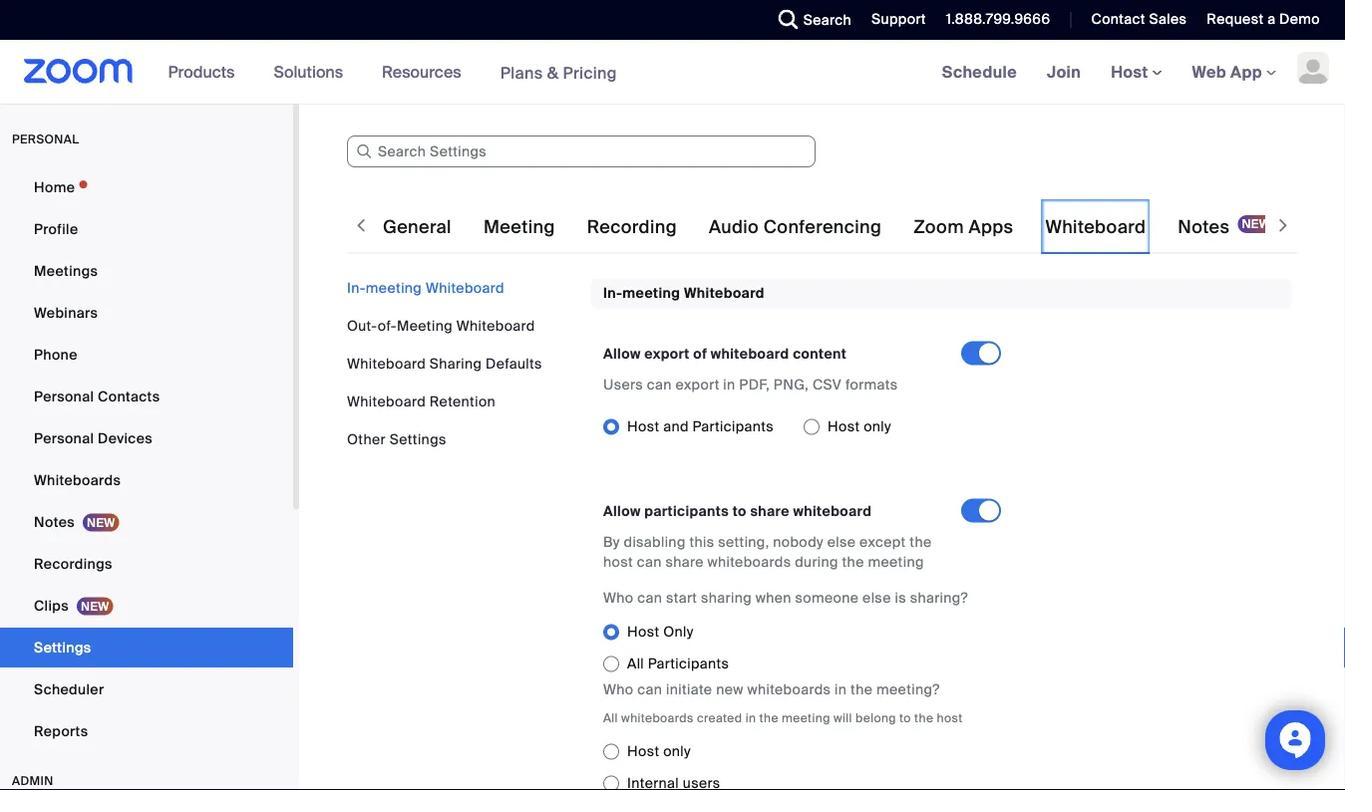 Task type: describe. For each thing, give the bounding box(es) containing it.
host and participants
[[627, 418, 774, 436]]

scheduler link
[[0, 670, 293, 710]]

admin
[[12, 774, 54, 789]]

1 vertical spatial whiteboards
[[747, 681, 831, 700]]

allow for allow participants to share whiteboard
[[603, 503, 641, 521]]

in-meeting whiteboard element
[[591, 278, 1293, 791]]

0 horizontal spatial whiteboard
[[711, 345, 789, 363]]

zoom
[[914, 216, 964, 239]]

profile link
[[0, 209, 293, 249]]

in for png,
[[723, 376, 736, 394]]

reports link
[[0, 712, 293, 752]]

a
[[1268, 10, 1276, 28]]

demo
[[1280, 10, 1320, 28]]

1.888.799.9666
[[946, 10, 1051, 28]]

recording
[[587, 216, 677, 239]]

in- inside menu bar
[[347, 279, 366, 297]]

by disabling this setting, nobody else except the host can share whiteboards during the meeting
[[603, 533, 932, 572]]

meeting left will
[[782, 710, 830, 726]]

settings link
[[0, 628, 293, 668]]

is
[[895, 589, 906, 608]]

this
[[690, 533, 715, 552]]

users
[[603, 376, 643, 394]]

audio
[[709, 216, 759, 239]]

host inside by disabling this setting, nobody else except the host can share whiteboards during the meeting
[[603, 553, 633, 572]]

whiteboards link
[[0, 461, 293, 501]]

who for who can initiate new whiteboards in the meeting?
[[603, 681, 634, 700]]

out-of-meeting whiteboard link
[[347, 317, 535, 335]]

contacts
[[98, 387, 160, 406]]

home
[[34, 178, 75, 196]]

request a demo
[[1207, 10, 1320, 28]]

join
[[1047, 61, 1081, 82]]

1 horizontal spatial share
[[750, 503, 790, 521]]

devices
[[98, 429, 153, 448]]

and
[[663, 418, 689, 436]]

personal
[[12, 132, 79, 147]]

can for export
[[647, 376, 672, 394]]

webinars
[[34, 304, 98, 322]]

zoom logo image
[[24, 59, 133, 84]]

someone
[[795, 589, 859, 608]]

schedule
[[942, 61, 1017, 82]]

scroll right image
[[1274, 215, 1294, 235]]

the down except
[[842, 553, 864, 572]]

pricing
[[563, 62, 617, 83]]

by
[[603, 533, 620, 552]]

only
[[663, 623, 694, 642]]

1 vertical spatial to
[[900, 710, 911, 726]]

only inside who can initiate new whiteboards in the meeting? option group
[[663, 743, 691, 761]]

support
[[872, 10, 926, 28]]

else inside by disabling this setting, nobody else except the host can share whiteboards during the meeting
[[827, 533, 856, 552]]

csv
[[813, 376, 842, 394]]

defaults
[[486, 355, 542, 373]]

plans
[[500, 62, 543, 83]]

reports
[[34, 723, 88, 741]]

meeting inside by disabling this setting, nobody else except the host can share whiteboards during the meeting
[[868, 553, 924, 572]]

contact sales
[[1091, 10, 1187, 28]]

1 horizontal spatial in-meeting whiteboard
[[603, 284, 765, 303]]

solutions button
[[274, 40, 352, 104]]

search button
[[764, 0, 857, 40]]

meetings
[[34, 262, 98, 280]]

personal contacts
[[34, 387, 160, 406]]

host down csv
[[828, 418, 860, 436]]

participants inside who can start sharing when someone else is sharing? option group
[[648, 655, 729, 674]]

can for start
[[638, 589, 662, 608]]

plans & pricing
[[500, 62, 617, 83]]

whiteboard sharing defaults link
[[347, 355, 542, 373]]

zoom apps
[[914, 216, 1014, 239]]

during
[[795, 553, 839, 572]]

banner containing products
[[0, 40, 1345, 105]]

web
[[1192, 61, 1227, 82]]

sharing
[[701, 589, 752, 608]]

1 vertical spatial export
[[676, 376, 720, 394]]

in-meeting whiteboard link
[[347, 279, 505, 297]]

other settings
[[347, 430, 446, 449]]

when
[[756, 589, 792, 608]]

settings inside personal menu menu
[[34, 639, 91, 657]]

pdf,
[[739, 376, 770, 394]]

clips link
[[0, 586, 293, 626]]

profile picture image
[[1297, 52, 1329, 84]]

new
[[716, 681, 744, 700]]

who can initiate new whiteboards in the meeting?
[[603, 681, 940, 700]]

retention
[[430, 392, 496, 411]]

search
[[804, 10, 852, 29]]

resources
[[382, 61, 461, 82]]

sharing
[[430, 355, 482, 373]]

1 horizontal spatial whiteboard
[[793, 503, 872, 521]]

out-of-meeting whiteboard
[[347, 317, 535, 335]]

meeting inside tabs of my account settings page tab list
[[484, 216, 555, 239]]

app
[[1231, 61, 1263, 82]]

who can start sharing when someone else is sharing? option group
[[603, 617, 1017, 681]]

host only
[[627, 623, 694, 642]]

schedule link
[[927, 40, 1032, 104]]

notes inside tabs of my account settings page tab list
[[1178, 216, 1230, 239]]

notes inside personal menu menu
[[34, 513, 75, 532]]

general
[[383, 216, 452, 239]]

web app
[[1192, 61, 1263, 82]]

scroll left image
[[351, 215, 371, 235]]

1.888.799.9666 button up schedule link
[[946, 10, 1051, 28]]

whiteboards
[[34, 471, 121, 490]]

the up belong
[[851, 681, 873, 700]]

clips
[[34, 597, 69, 615]]

recordings
[[34, 555, 112, 573]]

2 vertical spatial whiteboards
[[621, 710, 694, 726]]

personal menu menu
[[0, 168, 293, 754]]

created
[[697, 710, 742, 726]]

Search Settings text field
[[347, 136, 816, 168]]

host only inside who can initiate new whiteboards in the meeting? option group
[[627, 743, 691, 761]]

nobody
[[773, 533, 824, 552]]



Task type: vqa. For each thing, say whether or not it's contained in the screenshot.
whiteboard sharing defaults link
yes



Task type: locate. For each thing, give the bounding box(es) containing it.
resources button
[[382, 40, 470, 104]]

product information navigation
[[153, 40, 632, 105]]

meeting up of-
[[366, 279, 422, 297]]

meetings navigation
[[927, 40, 1345, 105]]

in- down recording
[[603, 284, 623, 303]]

whiteboards up the all whiteboards created in the meeting will belong to the host
[[747, 681, 831, 700]]

1 horizontal spatial settings
[[390, 430, 446, 449]]

in
[[723, 376, 736, 394], [835, 681, 847, 700], [746, 710, 756, 726]]

can left "start"
[[638, 589, 662, 608]]

meeting
[[366, 279, 422, 297], [623, 284, 681, 303], [868, 553, 924, 572], [782, 710, 830, 726]]

only
[[864, 418, 892, 436], [663, 743, 691, 761]]

products button
[[168, 40, 244, 104]]

web app button
[[1192, 61, 1277, 82]]

0 horizontal spatial share
[[666, 553, 704, 572]]

support link
[[857, 0, 931, 40], [872, 10, 926, 28]]

initiate
[[666, 681, 713, 700]]

1 vertical spatial notes
[[34, 513, 75, 532]]

will
[[834, 710, 852, 726]]

allow up users
[[603, 345, 641, 363]]

0 horizontal spatial all
[[603, 710, 618, 726]]

whiteboard retention
[[347, 392, 496, 411]]

formats
[[846, 376, 898, 394]]

can for initiate
[[638, 681, 662, 700]]

0 horizontal spatial meeting
[[397, 317, 453, 335]]

1 horizontal spatial to
[[900, 710, 911, 726]]

can down disabling
[[637, 553, 662, 572]]

whiteboards down setting,
[[708, 553, 791, 572]]

1 horizontal spatial all
[[627, 655, 644, 674]]

0 vertical spatial all
[[627, 655, 644, 674]]

0 vertical spatial export
[[644, 345, 690, 363]]

0 vertical spatial meeting
[[484, 216, 555, 239]]

1 vertical spatial host
[[937, 710, 963, 726]]

1 vertical spatial all
[[603, 710, 618, 726]]

1 who from the top
[[603, 589, 634, 608]]

meetings link
[[0, 251, 293, 291]]

host left and
[[627, 418, 660, 436]]

0 horizontal spatial else
[[827, 533, 856, 552]]

host left only
[[627, 623, 660, 642]]

else up the during
[[827, 533, 856, 552]]

0 horizontal spatial host only
[[627, 743, 691, 761]]

1 vertical spatial in
[[835, 681, 847, 700]]

host inside 'meetings' navigation
[[1111, 61, 1152, 82]]

1 vertical spatial allow
[[603, 503, 641, 521]]

in up will
[[835, 681, 847, 700]]

1.888.799.9666 button up schedule
[[931, 0, 1056, 40]]

settings up scheduler on the bottom left of the page
[[34, 639, 91, 657]]

1 vertical spatial host only
[[627, 743, 691, 761]]

contact
[[1091, 10, 1146, 28]]

whiteboards
[[708, 553, 791, 572], [747, 681, 831, 700], [621, 710, 694, 726]]

1 vertical spatial who
[[603, 681, 634, 700]]

all for all whiteboards created in the meeting will belong to the host
[[603, 710, 618, 726]]

tabs of my account settings page tab list
[[379, 199, 1345, 255]]

all whiteboards created in the meeting will belong to the host
[[603, 710, 963, 726]]

allow for allow export of whiteboard content
[[603, 345, 641, 363]]

2 horizontal spatial in
[[835, 681, 847, 700]]

participants down users can export in pdf, png, csv formats
[[693, 418, 774, 436]]

in left pdf, at the top right of page
[[723, 376, 736, 394]]

in-meeting whiteboard
[[347, 279, 505, 297], [603, 284, 765, 303]]

2 who from the top
[[603, 681, 634, 700]]

0 vertical spatial to
[[733, 503, 747, 521]]

0 vertical spatial settings
[[390, 430, 446, 449]]

0 horizontal spatial notes
[[34, 513, 75, 532]]

0 vertical spatial in
[[723, 376, 736, 394]]

0 vertical spatial share
[[750, 503, 790, 521]]

the down meeting?
[[915, 710, 934, 726]]

whiteboard
[[1046, 216, 1146, 239], [426, 279, 505, 297], [684, 284, 765, 303], [456, 317, 535, 335], [347, 355, 426, 373], [347, 392, 426, 411]]

1 vertical spatial participants
[[648, 655, 729, 674]]

0 vertical spatial who
[[603, 589, 634, 608]]

the down who can initiate new whiteboards in the meeting?
[[760, 710, 779, 726]]

0 horizontal spatial to
[[733, 503, 747, 521]]

can down all participants
[[638, 681, 662, 700]]

0 horizontal spatial only
[[663, 743, 691, 761]]

whiteboard sharing defaults
[[347, 355, 542, 373]]

personal for personal contacts
[[34, 387, 94, 406]]

0 vertical spatial whiteboard
[[711, 345, 789, 363]]

export
[[644, 345, 690, 363], [676, 376, 720, 394]]

in-meeting whiteboard up out-of-meeting whiteboard link
[[347, 279, 505, 297]]

can inside by disabling this setting, nobody else except the host can share whiteboards during the meeting
[[637, 553, 662, 572]]

whiteboard up users can export in pdf, png, csv formats
[[711, 345, 789, 363]]

apps
[[969, 216, 1014, 239]]

belong
[[856, 710, 896, 726]]

participants
[[644, 503, 729, 521]]

personal up whiteboards
[[34, 429, 94, 448]]

request
[[1207, 10, 1264, 28]]

0 vertical spatial notes
[[1178, 216, 1230, 239]]

host down meeting?
[[937, 710, 963, 726]]

0 vertical spatial only
[[864, 418, 892, 436]]

&
[[547, 62, 559, 83]]

only down the 'initiate'
[[663, 743, 691, 761]]

0 vertical spatial host
[[603, 553, 633, 572]]

meeting?
[[877, 681, 940, 700]]

personal for personal devices
[[34, 429, 94, 448]]

settings inside menu bar
[[390, 430, 446, 449]]

settings
[[390, 430, 446, 449], [34, 639, 91, 657]]

notes up recordings at left bottom
[[34, 513, 75, 532]]

who up host only
[[603, 589, 634, 608]]

sales
[[1149, 10, 1187, 28]]

option group containing host and participants
[[603, 411, 961, 443]]

who for who can start sharing when someone else is sharing?
[[603, 589, 634, 608]]

settings down whiteboard retention link
[[390, 430, 446, 449]]

share up setting,
[[750, 503, 790, 521]]

export down of
[[676, 376, 720, 394]]

1 personal from the top
[[34, 387, 94, 406]]

in-
[[347, 279, 366, 297], [603, 284, 623, 303]]

phone
[[34, 346, 78, 364]]

host only down the 'initiate'
[[627, 743, 691, 761]]

1 horizontal spatial in-
[[603, 284, 623, 303]]

other settings link
[[347, 430, 446, 449]]

whiteboards down the 'initiate'
[[621, 710, 694, 726]]

banner
[[0, 40, 1345, 105]]

meeting down 'search settings' text box
[[484, 216, 555, 239]]

notes left scroll right image on the top
[[1178, 216, 1230, 239]]

1 horizontal spatial host
[[937, 710, 963, 726]]

profile
[[34, 220, 78, 238]]

personal devices link
[[0, 419, 293, 459]]

host inside who can initiate new whiteboards in the meeting? option group
[[627, 743, 660, 761]]

host
[[603, 553, 633, 572], [937, 710, 963, 726]]

who can start sharing when someone else is sharing?
[[603, 589, 968, 608]]

0 vertical spatial whiteboards
[[708, 553, 791, 572]]

whiteboards inside by disabling this setting, nobody else except the host can share whiteboards during the meeting
[[708, 553, 791, 572]]

1 vertical spatial whiteboard
[[793, 503, 872, 521]]

can right users
[[647, 376, 672, 394]]

plans & pricing link
[[500, 62, 617, 83], [500, 62, 617, 83]]

except
[[860, 533, 906, 552]]

2 vertical spatial in
[[746, 710, 756, 726]]

1 vertical spatial meeting
[[397, 317, 453, 335]]

1 vertical spatial personal
[[34, 429, 94, 448]]

1.888.799.9666 button
[[931, 0, 1056, 40], [946, 10, 1051, 28]]

only down formats
[[864, 418, 892, 436]]

menu bar containing in-meeting whiteboard
[[347, 278, 576, 450]]

1 horizontal spatial only
[[864, 418, 892, 436]]

menu bar
[[347, 278, 576, 450]]

0 horizontal spatial settings
[[34, 639, 91, 657]]

can
[[647, 376, 672, 394], [637, 553, 662, 572], [638, 589, 662, 608], [638, 681, 662, 700]]

the
[[910, 533, 932, 552], [842, 553, 864, 572], [851, 681, 873, 700], [760, 710, 779, 726], [915, 710, 934, 726]]

personal down phone
[[34, 387, 94, 406]]

to up setting,
[[733, 503, 747, 521]]

0 vertical spatial host only
[[828, 418, 892, 436]]

1 vertical spatial only
[[663, 743, 691, 761]]

1 allow from the top
[[603, 345, 641, 363]]

all participants
[[627, 655, 729, 674]]

1 vertical spatial else
[[863, 589, 891, 608]]

1 vertical spatial settings
[[34, 639, 91, 657]]

allow up by
[[603, 503, 641, 521]]

webinars link
[[0, 293, 293, 333]]

notes link
[[0, 503, 293, 543]]

option group
[[603, 411, 961, 443]]

0 vertical spatial else
[[827, 533, 856, 552]]

sharing?
[[910, 589, 968, 608]]

host down by
[[603, 553, 633, 572]]

1 horizontal spatial notes
[[1178, 216, 1230, 239]]

whiteboard up nobody
[[793, 503, 872, 521]]

0 horizontal spatial in-meeting whiteboard
[[347, 279, 505, 297]]

0 vertical spatial personal
[[34, 387, 94, 406]]

recordings link
[[0, 545, 293, 584]]

meeting down recording
[[623, 284, 681, 303]]

share inside by disabling this setting, nobody else except the host can share whiteboards during the meeting
[[666, 553, 704, 572]]

host inside who can start sharing when someone else is sharing? option group
[[627, 623, 660, 642]]

participants up the 'initiate'
[[648, 655, 729, 674]]

png,
[[774, 376, 809, 394]]

0 horizontal spatial host
[[603, 553, 633, 572]]

whiteboard inside tabs of my account settings page tab list
[[1046, 216, 1146, 239]]

to down meeting?
[[900, 710, 911, 726]]

host only down formats
[[828, 418, 892, 436]]

1 horizontal spatial host only
[[828, 418, 892, 436]]

allow participants to share whiteboard
[[603, 503, 872, 521]]

0 horizontal spatial in-
[[347, 279, 366, 297]]

1 horizontal spatial in
[[746, 710, 756, 726]]

home link
[[0, 168, 293, 207]]

whiteboard retention link
[[347, 392, 496, 411]]

disabling
[[624, 533, 686, 552]]

2 personal from the top
[[34, 429, 94, 448]]

in for meeting
[[746, 710, 756, 726]]

1 horizontal spatial meeting
[[484, 216, 555, 239]]

meeting down in-meeting whiteboard 'link'
[[397, 317, 453, 335]]

else left is on the right
[[863, 589, 891, 608]]

host button
[[1111, 61, 1162, 82]]

who down all participants
[[603, 681, 634, 700]]

in- up out-
[[347, 279, 366, 297]]

host down contact sales
[[1111, 61, 1152, 82]]

in-meeting whiteboard inside menu bar
[[347, 279, 505, 297]]

products
[[168, 61, 235, 82]]

personal
[[34, 387, 94, 406], [34, 429, 94, 448]]

1 vertical spatial share
[[666, 553, 704, 572]]

2 allow from the top
[[603, 503, 641, 521]]

audio conferencing
[[709, 216, 882, 239]]

export left of
[[644, 345, 690, 363]]

contact sales link
[[1077, 0, 1192, 40], [1091, 10, 1187, 28]]

the right except
[[910, 533, 932, 552]]

1 horizontal spatial else
[[863, 589, 891, 608]]

all inside who can start sharing when someone else is sharing? option group
[[627, 655, 644, 674]]

phone link
[[0, 335, 293, 375]]

out-
[[347, 317, 378, 335]]

conferencing
[[764, 216, 882, 239]]

to
[[733, 503, 747, 521], [900, 710, 911, 726]]

join link
[[1032, 40, 1096, 104]]

else
[[827, 533, 856, 552], [863, 589, 891, 608]]

setting,
[[718, 533, 769, 552]]

all for all participants
[[627, 655, 644, 674]]

users can export in pdf, png, csv formats
[[603, 376, 898, 394]]

in-meeting whiteboard up of
[[603, 284, 765, 303]]

of
[[693, 345, 707, 363]]

0 vertical spatial allow
[[603, 345, 641, 363]]

share
[[750, 503, 790, 521], [666, 553, 704, 572]]

0 vertical spatial participants
[[693, 418, 774, 436]]

meeting inside menu bar
[[397, 317, 453, 335]]

host down all participants
[[627, 743, 660, 761]]

scheduler
[[34, 681, 104, 699]]

0 horizontal spatial in
[[723, 376, 736, 394]]

host
[[1111, 61, 1152, 82], [627, 418, 660, 436], [828, 418, 860, 436], [627, 623, 660, 642], [627, 743, 660, 761]]

who can initiate new whiteboards in the meeting? option group
[[603, 736, 1017, 791]]

share down this
[[666, 553, 704, 572]]

meeting down except
[[868, 553, 924, 572]]

in right created
[[746, 710, 756, 726]]

content
[[793, 345, 847, 363]]

allow export of whiteboard content
[[603, 345, 847, 363]]



